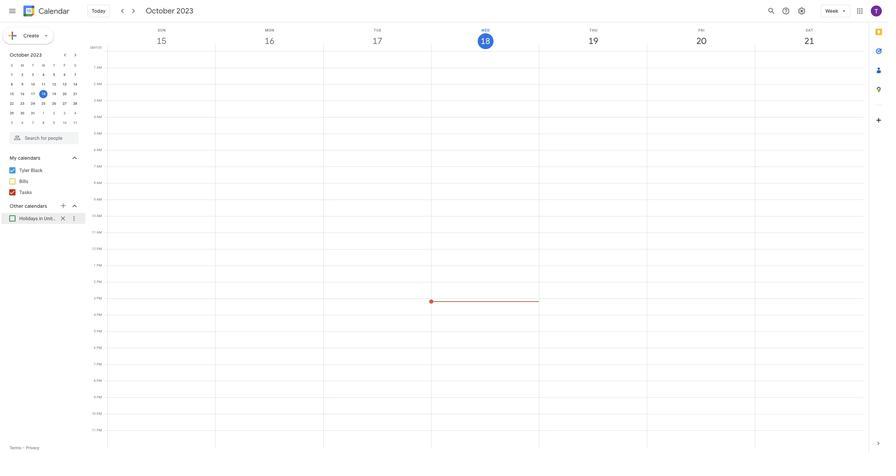 Task type: locate. For each thing, give the bounding box(es) containing it.
19
[[588, 35, 598, 47], [52, 92, 56, 96]]

20
[[696, 35, 706, 47], [63, 92, 67, 96]]

19 column header
[[539, 22, 648, 51]]

am up 5 am
[[97, 115, 102, 119]]

5 am from the top
[[97, 132, 102, 136]]

1 down 12 pm
[[94, 264, 96, 268]]

1 vertical spatial calendars
[[25, 203, 47, 210]]

0 vertical spatial 12
[[52, 83, 56, 86]]

21
[[804, 35, 814, 47], [73, 92, 77, 96]]

2 down m
[[21, 73, 23, 77]]

11 down 10 pm
[[92, 429, 96, 433]]

6 down "f"
[[64, 73, 66, 77]]

3 cell from the left
[[324, 51, 432, 448]]

16 down mon
[[264, 35, 274, 47]]

0 horizontal spatial 12
[[52, 83, 56, 86]]

8 down the november 1 element
[[43, 121, 44, 125]]

4 for 4 pm
[[94, 313, 96, 317]]

0 horizontal spatial 15
[[10, 92, 14, 96]]

am for 2 am
[[97, 82, 102, 86]]

2023
[[177, 6, 193, 16], [30, 52, 42, 58]]

0 horizontal spatial 19
[[52, 92, 56, 96]]

9 for 9 pm
[[94, 396, 96, 400]]

october up sun
[[146, 6, 175, 16]]

1 vertical spatial 12
[[92, 247, 96, 251]]

calendar element
[[22, 4, 69, 19]]

20 down 13 element
[[63, 92, 67, 96]]

s
[[11, 63, 13, 67], [74, 63, 76, 67]]

pm for 10 pm
[[97, 413, 102, 416]]

15 up the 22
[[10, 92, 14, 96]]

am
[[97, 66, 102, 70], [97, 82, 102, 86], [97, 99, 102, 103], [97, 115, 102, 119], [97, 132, 102, 136], [97, 148, 102, 152], [97, 165, 102, 169], [97, 181, 102, 185], [97, 198, 102, 202], [97, 214, 102, 218], [97, 231, 102, 235]]

4 cell from the left
[[429, 51, 540, 448]]

1 vertical spatial 16
[[20, 92, 24, 96]]

12 up 19 element
[[52, 83, 56, 86]]

2 pm from the top
[[97, 264, 102, 268]]

26 element
[[50, 100, 58, 108]]

november 11 element
[[71, 119, 79, 127]]

21 element
[[71, 90, 79, 98]]

19 link
[[586, 33, 602, 49]]

11 element
[[39, 81, 48, 89]]

row containing s
[[7, 61, 81, 70]]

4 pm from the top
[[97, 297, 102, 301]]

18 down '11' element on the left
[[42, 92, 45, 96]]

2 up 3 pm
[[94, 280, 96, 284]]

3 down 27 "element"
[[64, 111, 66, 115]]

november 5 element
[[8, 119, 16, 127]]

9
[[21, 83, 23, 86], [53, 121, 55, 125], [94, 198, 96, 202], [94, 396, 96, 400]]

10 up 11 am at bottom left
[[92, 214, 96, 218]]

pm for 3 pm
[[97, 297, 102, 301]]

pm up 8 pm
[[97, 363, 102, 367]]

pm for 6 pm
[[97, 346, 102, 350]]

5 pm from the top
[[97, 313, 102, 317]]

1 for the november 1 element
[[43, 111, 44, 115]]

15
[[156, 35, 166, 47], [10, 92, 14, 96]]

5
[[53, 73, 55, 77], [11, 121, 13, 125], [94, 132, 96, 136], [94, 330, 96, 334]]

4
[[43, 73, 44, 77], [74, 111, 76, 115], [94, 115, 96, 119], [94, 313, 96, 317]]

7 down the 31 element
[[32, 121, 34, 125]]

21 inside "column header"
[[804, 35, 814, 47]]

6 pm from the top
[[97, 330, 102, 334]]

0 horizontal spatial s
[[11, 63, 13, 67]]

None search field
[[0, 129, 85, 145]]

16 column header
[[215, 22, 324, 51]]

fri
[[699, 28, 705, 33]]

18 link
[[478, 33, 494, 49]]

3 down 2 am
[[94, 99, 96, 103]]

7 pm
[[94, 363, 102, 367]]

1 horizontal spatial 12
[[92, 247, 96, 251]]

0 horizontal spatial 2023
[[30, 52, 42, 58]]

sun
[[158, 28, 166, 33]]

1 horizontal spatial 19
[[588, 35, 598, 47]]

1 horizontal spatial 16
[[264, 35, 274, 47]]

9 up 10 pm
[[94, 396, 96, 400]]

05
[[98, 46, 102, 50]]

28 element
[[71, 100, 79, 108]]

8 inside 'element'
[[43, 121, 44, 125]]

10 up 17 element
[[31, 83, 35, 86]]

am up 9 am
[[97, 181, 102, 185]]

19 down the thu
[[588, 35, 598, 47]]

3 for 3 am
[[94, 99, 96, 103]]

0 vertical spatial 16
[[264, 35, 274, 47]]

november 1 element
[[39, 109, 48, 118]]

1 horizontal spatial 21
[[804, 35, 814, 47]]

16 link
[[262, 33, 278, 49]]

19 inside column header
[[588, 35, 598, 47]]

9 pm from the top
[[97, 380, 102, 383]]

17 down 10 element in the top of the page
[[31, 92, 35, 96]]

settings menu image
[[798, 7, 806, 15]]

november 7 element
[[29, 119, 37, 127]]

1 for 1 am
[[94, 66, 96, 70]]

0 horizontal spatial 16
[[20, 92, 24, 96]]

15 column header
[[107, 22, 216, 51]]

7 up 8 pm
[[94, 363, 96, 367]]

fri 20
[[696, 28, 706, 47]]

17
[[372, 35, 382, 47], [31, 92, 35, 96]]

am down 2 am
[[97, 99, 102, 103]]

15 inside 15 element
[[10, 92, 14, 96]]

10 for 10 element in the top of the page
[[31, 83, 35, 86]]

0 vertical spatial 19
[[588, 35, 598, 47]]

1 am from the top
[[97, 66, 102, 70]]

2 down 1 am
[[94, 82, 96, 86]]

5 down 29 element
[[11, 121, 13, 125]]

pm down 1 pm
[[97, 280, 102, 284]]

october 2023
[[146, 6, 193, 16], [10, 52, 42, 58]]

11 pm from the top
[[97, 413, 102, 416]]

pm down 8 pm
[[97, 396, 102, 400]]

14
[[73, 83, 77, 86]]

row containing 5
[[7, 118, 81, 128]]

21 down sat
[[804, 35, 814, 47]]

am down 5 am
[[97, 148, 102, 152]]

1 vertical spatial 17
[[31, 92, 35, 96]]

10 pm from the top
[[97, 396, 102, 400]]

pm up 2 pm
[[97, 264, 102, 268]]

4 down the w
[[43, 73, 44, 77]]

0 vertical spatial 21
[[804, 35, 814, 47]]

row group containing 1
[[7, 70, 81, 128]]

6
[[64, 73, 66, 77], [21, 121, 23, 125], [94, 148, 96, 152], [94, 346, 96, 350]]

8 am
[[94, 181, 102, 185]]

mon 16
[[264, 28, 275, 47]]

0 vertical spatial 20
[[696, 35, 706, 47]]

9 for 9 am
[[94, 198, 96, 202]]

0 horizontal spatial october
[[10, 52, 29, 58]]

4 down "28" element
[[74, 111, 76, 115]]

8 for 8 pm
[[94, 380, 96, 383]]

7 up 14 in the top left of the page
[[74, 73, 76, 77]]

6 down 30 element
[[21, 121, 23, 125]]

october 2023 up sun
[[146, 6, 193, 16]]

2 down 26 element
[[53, 111, 55, 115]]

am for 5 am
[[97, 132, 102, 136]]

3 down 2 pm
[[94, 297, 96, 301]]

13 element
[[61, 81, 69, 89]]

18
[[481, 36, 490, 47], [42, 92, 45, 96]]

10
[[31, 83, 35, 86], [63, 121, 67, 125], [92, 214, 96, 218], [92, 413, 96, 416]]

0 vertical spatial 18
[[481, 36, 490, 47]]

7 pm from the top
[[97, 346, 102, 350]]

1 horizontal spatial 18
[[481, 36, 490, 47]]

tue 17
[[372, 28, 382, 47]]

6 am
[[94, 148, 102, 152]]

7 for 7 pm
[[94, 363, 96, 367]]

1 horizontal spatial october
[[146, 6, 175, 16]]

t
[[32, 63, 34, 67], [53, 63, 55, 67]]

8 down 7 pm
[[94, 380, 96, 383]]

november 6 element
[[18, 119, 27, 127]]

pm down 10 pm
[[97, 429, 102, 433]]

calendars inside dropdown button
[[18, 155, 40, 161]]

pm down 5 pm
[[97, 346, 102, 350]]

1 am
[[94, 66, 102, 70]]

week button
[[821, 3, 851, 19]]

6 for 6 pm
[[94, 346, 96, 350]]

grid
[[88, 22, 869, 454]]

s left m
[[11, 63, 13, 67]]

2 am
[[94, 82, 102, 86]]

calendars for my calendars
[[18, 155, 40, 161]]

1 vertical spatial 15
[[10, 92, 14, 96]]

gmt-
[[90, 46, 98, 50]]

pm for 5 pm
[[97, 330, 102, 334]]

12
[[52, 83, 56, 86], [92, 247, 96, 251]]

holidays in united states
[[19, 216, 73, 222]]

11 down "10 am"
[[92, 231, 96, 235]]

2 s from the left
[[74, 63, 76, 67]]

11 up 18, today element
[[42, 83, 45, 86]]

10 am
[[92, 214, 102, 218]]

9 up "10 am"
[[94, 198, 96, 202]]

10 element
[[29, 81, 37, 89]]

gmt-05
[[90, 46, 102, 50]]

24 element
[[29, 100, 37, 108]]

9 down november 2 element
[[53, 121, 55, 125]]

19 down 12 element at the left
[[52, 92, 56, 96]]

0 vertical spatial october
[[146, 6, 175, 16]]

15 link
[[154, 33, 170, 49]]

3 pm from the top
[[97, 280, 102, 284]]

pm up 5 pm
[[97, 313, 102, 317]]

8 down 7 am
[[94, 181, 96, 185]]

am up 2 am
[[97, 66, 102, 70]]

pm down the 9 pm in the left bottom of the page
[[97, 413, 102, 416]]

12 down 11 am at bottom left
[[92, 247, 96, 251]]

am down 9 am
[[97, 214, 102, 218]]

0 horizontal spatial 17
[[31, 92, 35, 96]]

18 inside 18, today element
[[42, 92, 45, 96]]

0 vertical spatial october 2023
[[146, 6, 193, 16]]

10 pm
[[92, 413, 102, 416]]

1 up 2 am
[[94, 66, 96, 70]]

16
[[264, 35, 274, 47], [20, 92, 24, 96]]

calendars up tyler black
[[18, 155, 40, 161]]

other calendars
[[10, 203, 47, 210]]

november 9 element
[[50, 119, 58, 127]]

3
[[32, 73, 34, 77], [94, 99, 96, 103], [64, 111, 66, 115], [94, 297, 96, 301]]

tyler
[[19, 168, 30, 173]]

4 for november 4 element
[[74, 111, 76, 115]]

18 down the wed at the right top of page
[[481, 36, 490, 47]]

pm for 4 pm
[[97, 313, 102, 317]]

sat 21
[[804, 28, 814, 47]]

calendars
[[18, 155, 40, 161], [25, 203, 47, 210]]

3 am from the top
[[97, 99, 102, 103]]

5 up 12 element at the left
[[53, 73, 55, 77]]

10 down november 3 element
[[63, 121, 67, 125]]

25 element
[[39, 100, 48, 108]]

10 am from the top
[[97, 214, 102, 218]]

3 for november 3 element
[[64, 111, 66, 115]]

1 horizontal spatial 17
[[372, 35, 382, 47]]

holidays
[[19, 216, 38, 222]]

1 vertical spatial 18
[[42, 92, 45, 96]]

21 down 14 element at the top left of the page
[[73, 92, 77, 96]]

1 up 15 element
[[11, 73, 13, 77]]

wed 18
[[481, 28, 490, 47]]

1 down 25 element
[[43, 111, 44, 115]]

22 element
[[8, 100, 16, 108]]

pm down 2 pm
[[97, 297, 102, 301]]

2 for 2 am
[[94, 82, 96, 86]]

11 down november 4 element
[[73, 121, 77, 125]]

1 horizontal spatial october 2023
[[146, 6, 193, 16]]

2
[[21, 73, 23, 77], [94, 82, 96, 86], [53, 111, 55, 115], [94, 280, 96, 284]]

0 horizontal spatial 20
[[63, 92, 67, 96]]

7 up 8 am
[[94, 165, 96, 169]]

6 down 5 pm
[[94, 346, 96, 350]]

4 am from the top
[[97, 115, 102, 119]]

1 vertical spatial 2023
[[30, 52, 42, 58]]

20 link
[[694, 33, 710, 49]]

row containing 1
[[7, 70, 81, 80]]

8
[[11, 83, 13, 86], [43, 121, 44, 125], [94, 181, 96, 185], [94, 380, 96, 383]]

1 horizontal spatial t
[[53, 63, 55, 67]]

0 vertical spatial 15
[[156, 35, 166, 47]]

1 vertical spatial 20
[[63, 92, 67, 96]]

pm up 1 pm
[[97, 247, 102, 251]]

12 pm from the top
[[97, 429, 102, 433]]

11
[[42, 83, 45, 86], [73, 121, 77, 125], [92, 231, 96, 235], [92, 429, 96, 433]]

pm up the 9 pm in the left bottom of the page
[[97, 380, 102, 383]]

sun 15
[[156, 28, 166, 47]]

9 am from the top
[[97, 198, 102, 202]]

8 pm from the top
[[97, 363, 102, 367]]

row containing 15
[[7, 89, 81, 99]]

6 up 7 am
[[94, 148, 96, 152]]

pm down 4 pm
[[97, 330, 102, 334]]

cell
[[108, 51, 216, 448], [216, 51, 324, 448], [324, 51, 432, 448], [429, 51, 540, 448], [540, 51, 648, 448], [648, 51, 756, 448], [756, 51, 864, 448]]

1 vertical spatial 21
[[73, 92, 77, 96]]

october 2023 up m
[[10, 52, 42, 58]]

7 for november 7 element
[[32, 121, 34, 125]]

5 down 4 pm
[[94, 330, 96, 334]]

0 horizontal spatial t
[[32, 63, 34, 67]]

11 am from the top
[[97, 231, 102, 235]]

other
[[10, 203, 23, 210]]

11 for '11' element on the left
[[42, 83, 45, 86]]

october
[[146, 6, 175, 16], [10, 52, 29, 58]]

am down 8 am
[[97, 198, 102, 202]]

november 3 element
[[61, 109, 69, 118]]

7 am from the top
[[97, 165, 102, 169]]

0 horizontal spatial october 2023
[[10, 52, 42, 58]]

1 horizontal spatial 2023
[[177, 6, 193, 16]]

in
[[39, 216, 43, 222]]

4 up 5 pm
[[94, 313, 96, 317]]

privacy
[[26, 446, 39, 451]]

15 down sun
[[156, 35, 166, 47]]

row containing 8
[[7, 80, 81, 89]]

t left the w
[[32, 63, 34, 67]]

5 up the 6 am
[[94, 132, 96, 136]]

row group
[[7, 70, 81, 128]]

12 for 12 pm
[[92, 247, 96, 251]]

17 inside column header
[[372, 35, 382, 47]]

am for 4 am
[[97, 115, 102, 119]]

pm
[[97, 247, 102, 251], [97, 264, 102, 268], [97, 280, 102, 284], [97, 297, 102, 301], [97, 313, 102, 317], [97, 330, 102, 334], [97, 346, 102, 350], [97, 363, 102, 367], [97, 380, 102, 383], [97, 396, 102, 400], [97, 413, 102, 416], [97, 429, 102, 433]]

am up 12 pm
[[97, 231, 102, 235]]

2 for 2 pm
[[94, 280, 96, 284]]

add other calendars image
[[60, 203, 67, 210]]

am for 11 am
[[97, 231, 102, 235]]

s right "f"
[[74, 63, 76, 67]]

my calendars
[[10, 155, 40, 161]]

4 down the 3 am
[[94, 115, 96, 119]]

0 vertical spatial 17
[[372, 35, 382, 47]]

1 pm from the top
[[97, 247, 102, 251]]

1 horizontal spatial 20
[[696, 35, 706, 47]]

am down 1 am
[[97, 82, 102, 86]]

am up 8 am
[[97, 165, 102, 169]]

17 column header
[[323, 22, 432, 51]]

8 am from the top
[[97, 181, 102, 185]]

create
[[23, 33, 39, 39]]

bills
[[19, 179, 28, 184]]

pm for 11 pm
[[97, 429, 102, 433]]

8 for 8 am
[[94, 181, 96, 185]]

1 horizontal spatial 15
[[156, 35, 166, 47]]

f
[[64, 63, 66, 67]]

11 for november 11 element
[[73, 121, 77, 125]]

0 vertical spatial 2023
[[177, 6, 193, 16]]

2 inside november 2 element
[[53, 111, 55, 115]]

17 down tue at the top of page
[[372, 35, 382, 47]]

calendars inside "dropdown button"
[[25, 203, 47, 210]]

row
[[105, 51, 864, 448], [7, 61, 81, 70], [7, 70, 81, 80], [7, 80, 81, 89], [7, 89, 81, 99], [7, 99, 81, 109], [7, 109, 81, 118], [7, 118, 81, 128]]

10 up "11 pm" at the left
[[92, 413, 96, 416]]

t left "f"
[[53, 63, 55, 67]]

pm for 2 pm
[[97, 280, 102, 284]]

2 t from the left
[[53, 63, 55, 67]]

calendars up in
[[25, 203, 47, 210]]

october 2023 grid
[[7, 61, 81, 128]]

20 down fri
[[696, 35, 706, 47]]

7
[[74, 73, 76, 77], [32, 121, 34, 125], [94, 165, 96, 169], [94, 363, 96, 367]]

Search for people text field
[[14, 132, 74, 145]]

0 horizontal spatial 21
[[73, 92, 77, 96]]

october up m
[[10, 52, 29, 58]]

11 for 11 pm
[[92, 429, 96, 433]]

14 element
[[71, 81, 79, 89]]

tab list
[[870, 22, 888, 435]]

7 am
[[94, 165, 102, 169]]

12 inside row
[[52, 83, 56, 86]]

12 inside grid
[[92, 247, 96, 251]]

1 vertical spatial 19
[[52, 92, 56, 96]]

am up the 6 am
[[97, 132, 102, 136]]

6 am from the top
[[97, 148, 102, 152]]

1 horizontal spatial s
[[74, 63, 76, 67]]

0 horizontal spatial 18
[[42, 92, 45, 96]]

0 vertical spatial calendars
[[18, 155, 40, 161]]

16 up 23
[[20, 92, 24, 96]]

2 am from the top
[[97, 82, 102, 86]]



Task type: vqa. For each thing, say whether or not it's contained in the screenshot.


Task type: describe. For each thing, give the bounding box(es) containing it.
my calendars button
[[1, 153, 85, 164]]

4 am
[[94, 115, 102, 119]]

1 pm
[[94, 264, 102, 268]]

8 for november 8 'element'
[[43, 121, 44, 125]]

3 for 3 pm
[[94, 297, 96, 301]]

states
[[59, 216, 73, 222]]

1 cell from the left
[[108, 51, 216, 448]]

5 am
[[94, 132, 102, 136]]

18 column header
[[431, 22, 540, 51]]

29 element
[[8, 109, 16, 118]]

5 cell from the left
[[540, 51, 648, 448]]

23 element
[[18, 100, 27, 108]]

6 for 'november 6' element
[[21, 121, 23, 125]]

my calendars list
[[1, 165, 85, 198]]

15 element
[[8, 90, 16, 98]]

12 element
[[50, 81, 58, 89]]

16 element
[[18, 90, 27, 98]]

holidays in united states list item
[[1, 213, 85, 224]]

27 element
[[61, 100, 69, 108]]

13
[[63, 83, 67, 86]]

main drawer image
[[8, 7, 17, 15]]

1 vertical spatial october
[[10, 52, 29, 58]]

w
[[42, 63, 45, 67]]

9 up 16 element
[[21, 83, 23, 86]]

11 for 11 am
[[92, 231, 96, 235]]

10 for 10 am
[[92, 214, 96, 218]]

pm for 8 pm
[[97, 380, 102, 383]]

4 for 4 am
[[94, 115, 96, 119]]

5 for november 5 element
[[11, 121, 13, 125]]

10 for 10 pm
[[92, 413, 96, 416]]

26
[[52, 102, 56, 106]]

17 link
[[370, 33, 386, 49]]

pm for 7 pm
[[97, 363, 102, 367]]

1 s from the left
[[11, 63, 13, 67]]

thu
[[590, 28, 598, 33]]

row containing 22
[[7, 99, 81, 109]]

7 for 7 am
[[94, 165, 96, 169]]

terms
[[10, 446, 21, 451]]

8 pm
[[94, 380, 102, 383]]

18, today element
[[39, 90, 48, 98]]

pm for 12 pm
[[97, 247, 102, 251]]

november 8 element
[[39, 119, 48, 127]]

20 inside 'column header'
[[696, 35, 706, 47]]

21 link
[[802, 33, 818, 49]]

17 inside row
[[31, 92, 35, 96]]

20 inside row
[[63, 92, 67, 96]]

1 vertical spatial october 2023
[[10, 52, 42, 58]]

tue
[[374, 28, 382, 33]]

2 cell from the left
[[216, 51, 324, 448]]

31 element
[[29, 109, 37, 118]]

calendar
[[39, 6, 69, 16]]

31
[[31, 111, 35, 115]]

–
[[22, 446, 25, 451]]

am for 1 am
[[97, 66, 102, 70]]

am for 8 am
[[97, 181, 102, 185]]

29
[[10, 111, 14, 115]]

17 element
[[29, 90, 37, 98]]

16 inside october 2023 grid
[[20, 92, 24, 96]]

30
[[20, 111, 24, 115]]

16 inside mon 16
[[264, 35, 274, 47]]

am for 7 am
[[97, 165, 102, 169]]

6 for 6 am
[[94, 148, 96, 152]]

19 element
[[50, 90, 58, 98]]

today button
[[87, 3, 110, 19]]

24
[[31, 102, 35, 106]]

tasks
[[19, 190, 32, 195]]

12 pm
[[92, 247, 102, 251]]

calendar heading
[[37, 6, 69, 16]]

25
[[42, 102, 45, 106]]

november 2 element
[[50, 109, 58, 118]]

3 pm
[[94, 297, 102, 301]]

grid containing 15
[[88, 22, 869, 454]]

other calendars button
[[1, 201, 85, 212]]

am for 3 am
[[97, 99, 102, 103]]

pm for 9 pm
[[97, 396, 102, 400]]

28
[[73, 102, 77, 106]]

9 pm
[[94, 396, 102, 400]]

30 element
[[18, 109, 27, 118]]

row containing 29
[[7, 109, 81, 118]]

5 for 5 pm
[[94, 330, 96, 334]]

sat
[[806, 28, 814, 33]]

mon
[[265, 28, 275, 33]]

6 cell from the left
[[648, 51, 756, 448]]

m
[[21, 63, 24, 67]]

9 for november 9 element
[[53, 121, 55, 125]]

20 element
[[61, 90, 69, 98]]

3 am
[[94, 99, 102, 103]]

week
[[826, 8, 839, 14]]

tyler black
[[19, 168, 43, 173]]

terms – privacy
[[10, 446, 39, 451]]

4 pm
[[94, 313, 102, 317]]

calendars for other calendars
[[25, 203, 47, 210]]

united
[[44, 216, 58, 222]]

privacy link
[[26, 446, 39, 451]]

21 inside october 2023 grid
[[73, 92, 77, 96]]

10 for "november 10" element
[[63, 121, 67, 125]]

2 for november 2 element
[[53, 111, 55, 115]]

wed
[[481, 28, 490, 33]]

7 cell from the left
[[756, 51, 864, 448]]

22
[[10, 102, 14, 106]]

11 pm
[[92, 429, 102, 433]]

20 column header
[[647, 22, 756, 51]]

black
[[31, 168, 43, 173]]

3 up 10 element in the top of the page
[[32, 73, 34, 77]]

18 inside wed 18
[[481, 36, 490, 47]]

15 inside 15 column header
[[156, 35, 166, 47]]

today
[[92, 8, 106, 14]]

terms link
[[10, 446, 21, 451]]

21 column header
[[755, 22, 864, 51]]

november 4 element
[[71, 109, 79, 118]]

thu 19
[[588, 28, 598, 47]]

am for 10 am
[[97, 214, 102, 218]]

8 up 15 element
[[11, 83, 13, 86]]

am for 9 am
[[97, 198, 102, 202]]

27
[[63, 102, 67, 106]]

23
[[20, 102, 24, 106]]

row inside grid
[[105, 51, 864, 448]]

6 pm
[[94, 346, 102, 350]]

am for 6 am
[[97, 148, 102, 152]]

11 am
[[92, 231, 102, 235]]

19 inside october 2023 grid
[[52, 92, 56, 96]]

5 for 5 am
[[94, 132, 96, 136]]

pm for 1 pm
[[97, 264, 102, 268]]

november 10 element
[[61, 119, 69, 127]]

12 for 12
[[52, 83, 56, 86]]

1 t from the left
[[32, 63, 34, 67]]

my
[[10, 155, 17, 161]]

18 cell
[[38, 89, 49, 99]]

1 for 1 pm
[[94, 264, 96, 268]]

9 am
[[94, 198, 102, 202]]

2 pm
[[94, 280, 102, 284]]

5 pm
[[94, 330, 102, 334]]

create button
[[3, 28, 54, 44]]



